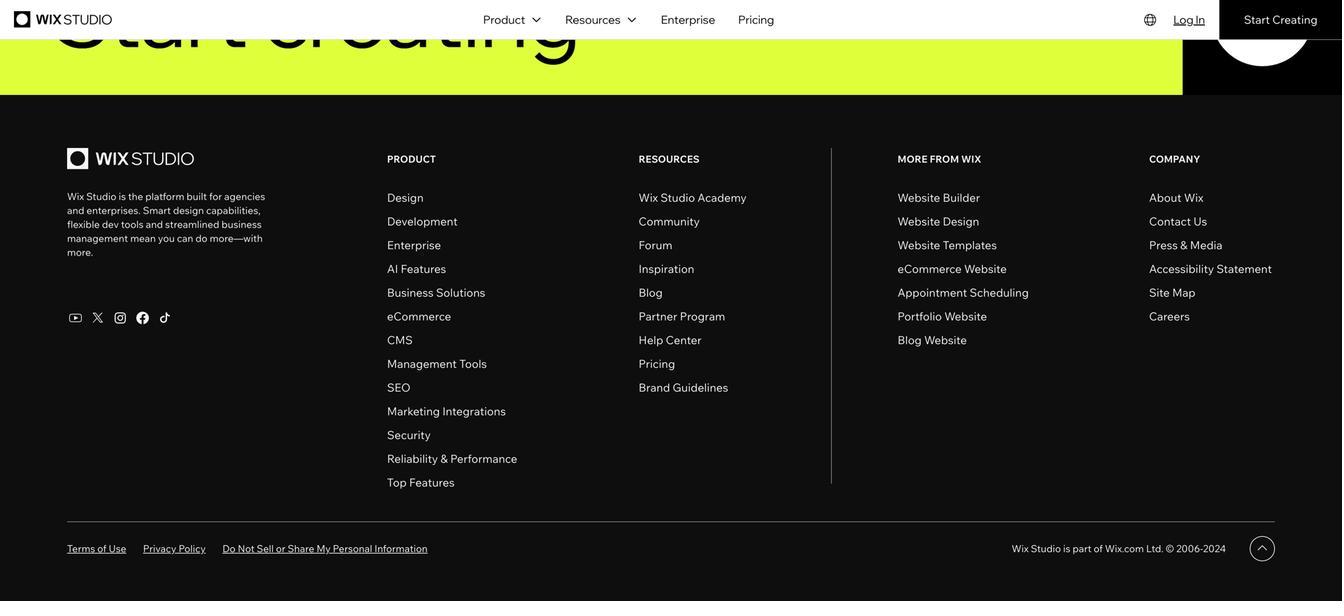 Task type: describe. For each thing, give the bounding box(es) containing it.
wix studio academy link
[[639, 186, 747, 210]]

design
[[173, 204, 204, 217]]

dev
[[102, 218, 119, 231]]

reliability & performance link
[[387, 447, 517, 471]]

website design link
[[898, 210, 979, 233]]

enterprise link for pricing
[[649, 0, 727, 39]]

portfolio website link
[[898, 305, 987, 329]]

part
[[1073, 543, 1092, 556]]

appointment scheduling
[[898, 286, 1029, 300]]

portfolio
[[898, 310, 942, 324]]

do not sell or share my personal information
[[222, 543, 428, 555]]

privacy
[[143, 543, 176, 555]]

2006-
[[1176, 543, 1203, 556]]

contact
[[1149, 215, 1191, 229]]

you
[[158, 232, 175, 245]]

privacy policy link
[[143, 543, 206, 555]]

enterprises.
[[87, 204, 141, 217]]

wix logo, homepage image
[[14, 11, 115, 28]]

ai features link
[[387, 257, 446, 281]]

studio for wix studio academy
[[661, 191, 695, 205]]

integrations
[[442, 405, 506, 419]]

0 vertical spatial pricing link
[[727, 0, 786, 39]]

do
[[195, 232, 207, 245]]

smart
[[143, 204, 171, 217]]

company
[[1149, 153, 1200, 165]]

map
[[1172, 286, 1196, 300]]

more from wix
[[898, 153, 981, 165]]

about
[[1149, 191, 1182, 205]]

blog for blog
[[639, 286, 663, 300]]

program
[[680, 310, 725, 324]]

twitter image
[[93, 313, 103, 324]]

can
[[177, 232, 193, 245]]

partner
[[639, 310, 677, 324]]

do
[[222, 543, 236, 555]]

website design
[[898, 215, 979, 229]]

blog website
[[898, 333, 967, 347]]

is for part
[[1063, 543, 1071, 556]]

wix for wix studio is the platform built for agencies and enterprises. smart design capabilities, flexible dev tools and streamlined business management mean you can do more—with more.
[[67, 190, 84, 203]]

accessibility
[[1149, 262, 1214, 276]]

instagram image
[[112, 310, 129, 327]]

log in
[[1174, 13, 1205, 27]]

website up scheduling
[[964, 262, 1007, 276]]

start
[[1244, 13, 1270, 27]]

website down the appointment scheduling
[[944, 310, 987, 324]]

language selector, english selected image
[[1142, 11, 1159, 28]]

site map
[[1149, 286, 1196, 300]]

resources inside button
[[565, 13, 621, 27]]

wix for wix studio academy
[[639, 191, 658, 205]]

wix.com
[[1105, 543, 1144, 556]]

scheduling
[[970, 286, 1029, 300]]

wix studio logo, homepage image
[[67, 148, 199, 170]]

more wix studio pages element
[[0, 95, 1342, 602]]

accessibility statement
[[1149, 262, 1272, 276]]

back to top image
[[1253, 540, 1272, 559]]

website down portfolio website
[[924, 333, 967, 347]]

contact us
[[1149, 215, 1207, 229]]

security
[[387, 429, 431, 442]]

website builder link
[[898, 186, 980, 210]]

ai features
[[387, 262, 446, 276]]

help center
[[639, 333, 702, 347]]

business
[[387, 286, 434, 300]]

management tools link
[[387, 352, 487, 376]]

or
[[276, 543, 285, 555]]

management tools
[[387, 357, 487, 371]]

marketing integrations
[[387, 405, 506, 419]]

ecommerce website
[[898, 262, 1007, 276]]

wix inside 'about wix' link
[[1184, 191, 1204, 205]]

the
[[128, 190, 143, 203]]

performance
[[450, 452, 517, 466]]

about wix link
[[1149, 186, 1204, 210]]

0 vertical spatial pricing
[[738, 13, 774, 27]]

help
[[639, 333, 663, 347]]

ecommerce for ecommerce
[[387, 310, 451, 324]]

share
[[288, 543, 314, 555]]

my
[[317, 543, 331, 555]]

streamlined
[[165, 218, 219, 231]]

tiktok image
[[157, 310, 173, 327]]

solutions
[[436, 286, 485, 300]]

wix studio is the platform built for agencies and enterprises. smart design capabilities, flexible dev tools and streamlined business management mean you can do more—with more.
[[67, 190, 265, 259]]

academy
[[698, 191, 747, 205]]

youtube image
[[67, 310, 84, 327]]

resources button
[[554, 0, 649, 39]]

for
[[209, 190, 222, 203]]

reliability
[[387, 452, 438, 466]]

partner program
[[639, 310, 725, 324]]

center
[[666, 333, 702, 347]]

1 horizontal spatial of
[[1094, 543, 1103, 556]]

personal
[[333, 543, 372, 555]]

community link
[[639, 210, 700, 233]]



Task type: locate. For each thing, give the bounding box(es) containing it.
1 vertical spatial resources
[[639, 153, 700, 165]]

studio for wix studio is part of wix.com ltd. © 2006-2024
[[1031, 543, 1061, 556]]

design inside the website design link
[[943, 215, 979, 229]]

0 horizontal spatial enterprise link
[[387, 233, 441, 257]]

business solutions
[[387, 286, 485, 300]]

wix studio is part of wix.com ltd. © 2006-2024
[[1012, 543, 1226, 556]]

0 vertical spatial enterprise
[[661, 13, 715, 27]]

1 vertical spatial is
[[1063, 543, 1071, 556]]

1 vertical spatial blog
[[898, 333, 922, 347]]

1 vertical spatial product
[[387, 153, 436, 165]]

enterprise for pricing
[[661, 13, 715, 27]]

capabilities,
[[206, 204, 261, 217]]

help center link
[[639, 329, 702, 352]]

ltd.
[[1146, 543, 1164, 556]]

business
[[222, 218, 262, 231]]

website down website design
[[898, 238, 940, 252]]

1 horizontal spatial resources
[[639, 153, 700, 165]]

0 vertical spatial features
[[401, 262, 446, 276]]

studio up community link
[[661, 191, 695, 205]]

built
[[187, 190, 207, 203]]

ecommerce website link
[[898, 257, 1007, 281]]

1 horizontal spatial pricing link
[[727, 0, 786, 39]]

0 vertical spatial blog
[[639, 286, 663, 300]]

is inside the 'wix studio is the platform built for agencies and enterprises. smart design capabilities, flexible dev tools and streamlined business management mean you can do more—with more.'
[[119, 190, 126, 203]]

forum
[[639, 238, 672, 252]]

0 vertical spatial enterprise link
[[649, 0, 727, 39]]

enterprise link
[[649, 0, 727, 39], [387, 233, 441, 257]]

1 horizontal spatial enterprise link
[[649, 0, 727, 39]]

management
[[67, 232, 128, 245]]

0 horizontal spatial &
[[441, 452, 448, 466]]

1 vertical spatial enterprise
[[387, 238, 441, 252]]

from
[[930, 153, 959, 165]]

ai
[[387, 262, 398, 276]]

management
[[387, 357, 457, 371]]

resources inside more wix studio pages element
[[639, 153, 700, 165]]

1 vertical spatial design
[[943, 215, 979, 229]]

website
[[898, 191, 940, 205], [898, 215, 940, 229], [898, 238, 940, 252], [964, 262, 1007, 276], [944, 310, 987, 324], [924, 333, 967, 347]]

& right 'press'
[[1180, 238, 1188, 252]]

blog up partner
[[639, 286, 663, 300]]

0 vertical spatial resources
[[565, 13, 621, 27]]

about wix
[[1149, 191, 1204, 205]]

blog down portfolio
[[898, 333, 922, 347]]

0 vertical spatial &
[[1180, 238, 1188, 252]]

1 horizontal spatial and
[[146, 218, 163, 231]]

©
[[1166, 543, 1174, 556]]

log
[[1174, 13, 1194, 27]]

and down smart
[[146, 218, 163, 231]]

design down builder
[[943, 215, 979, 229]]

development
[[387, 215, 458, 229]]

1 vertical spatial pricing
[[639, 357, 675, 371]]

blog link
[[639, 281, 663, 305]]

1 horizontal spatial blog
[[898, 333, 922, 347]]

more
[[898, 153, 928, 165]]

more.
[[67, 246, 93, 259]]

0 horizontal spatial pricing link
[[639, 352, 675, 376]]

1 horizontal spatial enterprise
[[661, 13, 715, 27]]

0 horizontal spatial design
[[387, 191, 424, 205]]

1 horizontal spatial ecommerce
[[898, 262, 962, 276]]

in
[[1196, 13, 1205, 27]]

templates
[[943, 238, 997, 252]]

ecommerce up the appointment
[[898, 262, 962, 276]]

seo
[[387, 381, 411, 395]]

inspiration link
[[639, 257, 694, 281]]

wix up community
[[639, 191, 658, 205]]

community
[[639, 215, 700, 229]]

& for reliability
[[441, 452, 448, 466]]

privacy policy
[[143, 543, 206, 555]]

features inside "link"
[[401, 262, 446, 276]]

creating
[[1273, 13, 1318, 27]]

wix inside wix studio academy link
[[639, 191, 658, 205]]

blog for blog website
[[898, 333, 922, 347]]

0 horizontal spatial blog
[[639, 286, 663, 300]]

1 vertical spatial pricing link
[[639, 352, 675, 376]]

top features link
[[387, 471, 455, 495]]

product
[[483, 13, 525, 27], [387, 153, 436, 165]]

0 horizontal spatial studio
[[86, 190, 116, 203]]

start creating link
[[1220, 0, 1342, 39]]

ecommerce for ecommerce website
[[898, 262, 962, 276]]

1 vertical spatial ecommerce
[[387, 310, 451, 324]]

studio up "enterprises." at the left top
[[86, 190, 116, 203]]

appointment scheduling link
[[898, 281, 1029, 305]]

flexible
[[67, 218, 100, 231]]

2 horizontal spatial studio
[[1031, 543, 1061, 556]]

development link
[[387, 210, 458, 233]]

studio left the part
[[1031, 543, 1061, 556]]

1 vertical spatial enterprise link
[[387, 233, 441, 257]]

0 horizontal spatial resources
[[565, 13, 621, 27]]

0 horizontal spatial ecommerce
[[387, 310, 451, 324]]

features down reliability
[[409, 476, 455, 490]]

1 vertical spatial features
[[409, 476, 455, 490]]

platform
[[145, 190, 184, 203]]

and up flexible
[[67, 204, 84, 217]]

press
[[1149, 238, 1178, 252]]

ecommerce
[[898, 262, 962, 276], [387, 310, 451, 324]]

studio for wix studio is the platform built for agencies and enterprises. smart design capabilities, flexible dev tools and streamlined business management mean you can do more—with more.
[[86, 190, 116, 203]]

brand guidelines link
[[639, 376, 728, 400]]

1 horizontal spatial design
[[943, 215, 979, 229]]

0 vertical spatial and
[[67, 204, 84, 217]]

product inside button
[[483, 13, 525, 27]]

of
[[97, 543, 107, 555], [1094, 543, 1103, 556]]

of left use
[[97, 543, 107, 555]]

0 horizontal spatial of
[[97, 543, 107, 555]]

features for top features
[[409, 476, 455, 490]]

wix studio academy
[[639, 191, 747, 205]]

careers link
[[1149, 305, 1190, 329]]

wix for wix studio is part of wix.com ltd. © 2006-2024
[[1012, 543, 1029, 556]]

more—with
[[210, 232, 263, 245]]

wix left the part
[[1012, 543, 1029, 556]]

terms of use link
[[67, 543, 126, 555]]

wix up flexible
[[67, 190, 84, 203]]

0 vertical spatial design
[[387, 191, 424, 205]]

1 horizontal spatial studio
[[661, 191, 695, 205]]

information
[[374, 543, 428, 555]]

1 horizontal spatial product
[[483, 13, 525, 27]]

features up business solutions link
[[401, 262, 446, 276]]

guidelines
[[673, 381, 728, 395]]

pricing
[[738, 13, 774, 27], [639, 357, 675, 371]]

reliability & performance
[[387, 452, 517, 466]]

product button
[[472, 0, 554, 39]]

product inside more wix studio pages element
[[387, 153, 436, 165]]

accessibility statement link
[[1149, 257, 1272, 281]]

& right reliability
[[441, 452, 448, 466]]

0 vertical spatial ecommerce
[[898, 262, 962, 276]]

1 horizontal spatial is
[[1063, 543, 1071, 556]]

media
[[1190, 238, 1223, 252]]

features for ai features
[[401, 262, 446, 276]]

pricing inside more wix studio pages element
[[639, 357, 675, 371]]

us
[[1194, 215, 1207, 229]]

inspiration
[[639, 262, 694, 276]]

1 horizontal spatial pricing
[[738, 13, 774, 27]]

website down website builder link
[[898, 215, 940, 229]]

arrow pointing right image
[[1183, 0, 1342, 95], [1183, 0, 1342, 95]]

press & media link
[[1149, 233, 1223, 257]]

0 horizontal spatial is
[[119, 190, 126, 203]]

forum link
[[639, 233, 672, 257]]

0 vertical spatial is
[[119, 190, 126, 203]]

marketing
[[387, 405, 440, 419]]

1 vertical spatial &
[[441, 452, 448, 466]]

ecommerce link
[[387, 305, 451, 329]]

business solutions link
[[387, 281, 485, 305]]

blog website link
[[898, 329, 967, 352]]

brand
[[639, 381, 670, 395]]

facebook image
[[134, 310, 151, 327]]

& for press
[[1180, 238, 1188, 252]]

builder
[[943, 191, 980, 205]]

ecommerce down business
[[387, 310, 451, 324]]

studio
[[86, 190, 116, 203], [661, 191, 695, 205], [1031, 543, 1061, 556]]

tools
[[121, 218, 144, 231]]

blog
[[639, 286, 663, 300], [898, 333, 922, 347]]

0 horizontal spatial and
[[67, 204, 84, 217]]

website up website design
[[898, 191, 940, 205]]

studio inside the 'wix studio is the platform built for agencies and enterprises. smart design capabilities, flexible dev tools and streamlined business management mean you can do more—with more.'
[[86, 190, 116, 203]]

is left the part
[[1063, 543, 1071, 556]]

1 vertical spatial and
[[146, 218, 163, 231]]

wix
[[67, 190, 84, 203], [639, 191, 658, 205], [1184, 191, 1204, 205], [1012, 543, 1029, 556]]

log in link
[[1173, 13, 1206, 27]]

statement
[[1217, 262, 1272, 276]]

resources
[[565, 13, 621, 27], [639, 153, 700, 165]]

1 horizontal spatial &
[[1180, 238, 1188, 252]]

0 horizontal spatial pricing
[[639, 357, 675, 371]]

portfolio website
[[898, 310, 987, 324]]

is for the
[[119, 190, 126, 203]]

is left the
[[119, 190, 126, 203]]

design up the development link on the top of page
[[387, 191, 424, 205]]

enterprise link for ai features
[[387, 233, 441, 257]]

2024
[[1203, 543, 1226, 556]]

wix up us
[[1184, 191, 1204, 205]]

enterprise inside more wix studio pages element
[[387, 238, 441, 252]]

contact us link
[[1149, 210, 1207, 233]]

sell
[[257, 543, 274, 555]]

of right the part
[[1094, 543, 1103, 556]]

0 horizontal spatial product
[[387, 153, 436, 165]]

enterprise for ai features
[[387, 238, 441, 252]]

wix inside the 'wix studio is the platform built for agencies and enterprises. smart design capabilities, flexible dev tools and streamlined business management mean you can do more—with more.'
[[67, 190, 84, 203]]

0 vertical spatial product
[[483, 13, 525, 27]]

features inside 'link'
[[409, 476, 455, 490]]

start creating
[[1244, 13, 1318, 27]]

wix
[[961, 153, 981, 165]]

enterprise
[[661, 13, 715, 27], [387, 238, 441, 252]]

site map link
[[1149, 281, 1196, 305]]

0 horizontal spatial enterprise
[[387, 238, 441, 252]]



Task type: vqa. For each thing, say whether or not it's contained in the screenshot.
APPOINTMENT SCHEDULING 'link'
yes



